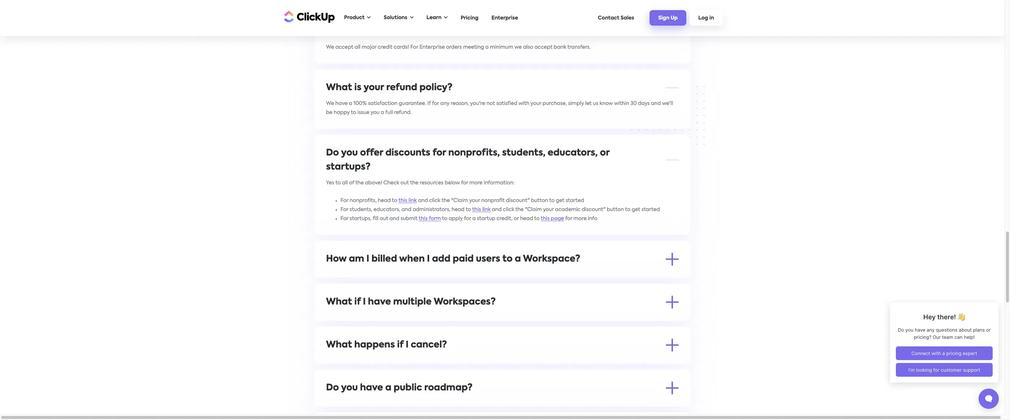 Task type: locate. For each thing, give the bounding box(es) containing it.
it
[[400, 402, 404, 407]]

"claim up apply
[[451, 198, 468, 203]]

all for to
[[342, 181, 348, 186]]

0 horizontal spatial at
[[379, 359, 384, 364]]

a up clickup automatically bills you at a prorated price based on the time left in your cycle for any paid users added to your workspace. paid users include members and internal guests. at the bottom of the page
[[515, 255, 521, 264]]

and
[[651, 101, 661, 106], [418, 198, 428, 203], [402, 207, 412, 212], [492, 207, 502, 212], [390, 216, 400, 221], [370, 282, 380, 287]]

payment
[[326, 316, 349, 321]]

billing
[[558, 359, 572, 364]]

click up credit, at bottom
[[503, 207, 514, 212]]

click up administrators,
[[429, 198, 441, 203]]

full
[[386, 110, 393, 115]]

0 horizontal spatial link
[[409, 198, 417, 203]]

1 horizontal spatial button
[[607, 207, 624, 212]]

you're free to cancel at anytime! when you do, your current plan will last until the end of your billing cycle, unless you choose to downgrade immediately.
[[326, 359, 671, 373]]

0 vertical spatial head
[[378, 198, 391, 203]]

0 horizontal spatial click
[[429, 198, 441, 203]]

for inside clickup automatically bills you at a prorated price based on the time left in your cycle for any paid users added to your workspace. paid users include members and internal guests.
[[541, 273, 548, 278]]

1 horizontal spatial is
[[354, 83, 362, 92]]

and inside clickup automatically bills you at a prorated price based on the time left in your cycle for any paid users added to your workspace. paid users include members and internal guests.
[[370, 282, 380, 287]]

what up you're
[[326, 341, 352, 350]]

at for i
[[379, 359, 384, 364]]

i down members
[[363, 298, 366, 307]]

this form link
[[419, 216, 441, 221]]

we inside 'we have a 100% satisfaction guarantee. if for any reason, you're not satisfied with your purchase, simply let us know within 30 days and we'll be happy to issue you a full refund.'
[[326, 101, 334, 106]]

0 vertical spatial enterprise
[[492, 15, 518, 20]]

all right the yes
[[342, 181, 348, 186]]

log in link
[[690, 10, 723, 26]]

0 horizontal spatial is
[[350, 316, 353, 321]]

we for what is your refund policy?
[[326, 101, 334, 106]]

link up submit
[[409, 198, 417, 203]]

1 we from the top
[[326, 45, 334, 50]]

head right credit, at bottom
[[520, 216, 533, 221]]

i right am
[[367, 255, 370, 264]]

head up apply
[[452, 207, 465, 212]]

reason,
[[451, 101, 469, 106]]

transfers.
[[568, 45, 591, 50]]

0 vertical spatial or
[[600, 149, 610, 158]]

up
[[671, 16, 678, 21]]

a left 100%
[[349, 101, 352, 106]]

0 vertical spatial is
[[354, 83, 362, 92]]

do for do you offer discounts for nonprofits, students, educators, or startups?
[[326, 149, 339, 158]]

submit
[[401, 216, 418, 221]]

0 horizontal spatial started
[[566, 198, 584, 203]]

in
[[710, 16, 714, 21], [509, 273, 513, 278]]

0 vertical spatial if
[[354, 298, 361, 307]]

1 horizontal spatial accept
[[535, 45, 553, 50]]

button
[[531, 198, 548, 203], [607, 207, 624, 212]]

if up per
[[354, 298, 361, 307]]

have up workspace,
[[368, 298, 391, 307]]

the inside you're free to cancel at anytime! when you do, your current plan will last until the end of your billing cycle, unless you choose to downgrade immediately.
[[519, 359, 527, 364]]

what down product
[[326, 27, 352, 36]]

paid down workspace?
[[559, 273, 571, 278]]

what happens if i cancel?
[[326, 341, 447, 350]]

1 horizontal spatial this link link
[[473, 207, 491, 212]]

0 horizontal spatial out
[[380, 216, 388, 221]]

you right "bills"
[[394, 273, 403, 278]]

accept?
[[477, 27, 515, 36]]

you inside do you offer discounts for nonprofits, students, educators, or startups?
[[341, 149, 358, 158]]

any
[[441, 101, 450, 106], [549, 273, 558, 278]]

1 horizontal spatial students,
[[502, 149, 546, 158]]

you right issue
[[371, 110, 380, 115]]

your left the 'cycle'
[[514, 273, 525, 278]]

0 vertical spatial educators,
[[548, 149, 598, 158]]

users up time
[[476, 255, 501, 264]]

0 horizontal spatial head
[[378, 198, 391, 203]]

2 what from the top
[[326, 83, 352, 92]]

in right the log
[[710, 16, 714, 21]]

for startups, fill out and submit this form to apply for a startup credit, or head to this page for more info
[[341, 216, 598, 221]]

0 horizontal spatial this link link
[[399, 198, 417, 203]]

0 horizontal spatial all
[[342, 181, 348, 186]]

0 vertical spatial at
[[404, 273, 409, 278]]

1 vertical spatial discount"
[[582, 207, 606, 212]]

1 horizontal spatial or
[[600, 149, 610, 158]]

is for per
[[350, 316, 353, 321]]

1 vertical spatial in
[[509, 273, 513, 278]]

paid
[[653, 273, 664, 278]]

all left the major
[[355, 45, 361, 50]]

also
[[523, 45, 534, 50]]

this link link for for nonprofits, head to
[[399, 198, 417, 203]]

2 do from the top
[[326, 384, 339, 393]]

1 vertical spatial or
[[514, 216, 519, 221]]

bills
[[383, 273, 392, 278]]

of down the startups?
[[349, 181, 354, 186]]

this link link up startup
[[473, 207, 491, 212]]

for for nonprofits,
[[341, 198, 349, 203]]

and up administrators,
[[418, 198, 428, 203]]

have up the "happy"
[[336, 101, 348, 106]]

0 vertical spatial nonprofits,
[[449, 149, 500, 158]]

at inside clickup automatically bills you at a prorated price based on the time left in your cycle for any paid users added to your workspace. paid users include members and internal guests.
[[404, 273, 409, 278]]

startup
[[477, 216, 496, 221]]

sales
[[621, 15, 634, 20]]

1 vertical spatial of
[[539, 359, 544, 364]]

more up for nonprofits, head to this link and click the "claim your nonprofit discount" button to get started
[[470, 181, 483, 186]]

1 vertical spatial is
[[350, 316, 353, 321]]

3 what from the top
[[326, 298, 352, 307]]

"claim up "this page" link at the right bottom
[[525, 207, 542, 212]]

you inside clickup automatically bills you at a prorated price based on the time left in your cycle for any paid users added to your workspace. paid users include members and internal guests.
[[394, 273, 403, 278]]

2 we from the top
[[326, 101, 334, 106]]

do inside do you offer discounts for nonprofits, students, educators, or startups?
[[326, 149, 339, 158]]

at inside you're free to cancel at anytime! when you do, your current plan will last until the end of your billing cycle, unless you choose to downgrade immediately.
[[379, 359, 384, 364]]

do!
[[359, 402, 367, 407]]

to
[[351, 110, 356, 115], [336, 181, 341, 186], [392, 198, 397, 203], [550, 198, 555, 203], [466, 207, 471, 212], [625, 207, 631, 212], [442, 216, 448, 221], [534, 216, 540, 221], [503, 255, 513, 264], [604, 273, 609, 278], [354, 359, 359, 364], [635, 359, 640, 364]]

policy?
[[420, 83, 453, 92]]

nonprofit
[[482, 198, 505, 203]]

do down immediately.
[[326, 384, 339, 393]]

at right cancel
[[379, 359, 384, 364]]

head down check
[[378, 198, 391, 203]]

1 horizontal spatial get
[[632, 207, 641, 212]]

discount" up info
[[582, 207, 606, 212]]

2 vertical spatial we
[[326, 402, 334, 407]]

1 horizontal spatial if
[[397, 341, 404, 350]]

this link link up submit
[[399, 198, 417, 203]]

have up we certainly do! you can find it here .
[[360, 384, 383, 393]]

1 horizontal spatial started
[[642, 207, 660, 212]]

startups,
[[350, 216, 372, 221]]

in right left at the bottom of page
[[509, 273, 513, 278]]

1 vertical spatial all
[[342, 181, 348, 186]]

administrators,
[[413, 207, 451, 212]]

this link link
[[399, 198, 417, 203], [473, 207, 491, 212]]

you inside 'we have a 100% satisfaction guarantee. if for any reason, you're not satisfied with your purchase, simply let us know within 30 days and we'll be happy to issue you a full refund.'
[[371, 110, 380, 115]]

1 horizontal spatial educators,
[[548, 149, 598, 158]]

1 what from the top
[[326, 27, 352, 36]]

cards!
[[394, 45, 409, 50]]

this up submit
[[399, 198, 407, 203]]

payment
[[354, 27, 397, 36]]

a up guests.
[[411, 273, 414, 278]]

0 vertical spatial get
[[556, 198, 565, 203]]

i left add
[[427, 255, 430, 264]]

at up guests.
[[404, 273, 409, 278]]

your left billing
[[546, 359, 556, 364]]

0 horizontal spatial nonprofits,
[[350, 198, 377, 203]]

1 vertical spatial this link link
[[473, 207, 491, 212]]

2 vertical spatial have
[[360, 384, 383, 393]]

of right end
[[539, 359, 544, 364]]

paid inside clickup automatically bills you at a prorated price based on the time left in your cycle for any paid users added to your workspace. paid users include members and internal guests.
[[559, 273, 571, 278]]

0 vertical spatial students,
[[502, 149, 546, 158]]

out right check
[[401, 181, 409, 186]]

more
[[470, 181, 483, 186], [574, 216, 587, 221]]

4 what from the top
[[326, 341, 352, 350]]

1 horizontal spatial more
[[574, 216, 587, 221]]

certainly
[[336, 402, 358, 407]]

1 vertical spatial head
[[452, 207, 465, 212]]

1 vertical spatial nonprofits,
[[350, 198, 377, 203]]

1 do from the top
[[326, 149, 339, 158]]

0 vertical spatial click
[[429, 198, 441, 203]]

pricing
[[461, 15, 479, 20]]

include
[[326, 282, 344, 287]]

you're
[[326, 359, 341, 364]]

0 vertical spatial all
[[355, 45, 361, 50]]

enterprise down "what payment methods do you accept?"
[[420, 45, 445, 50]]

0 vertical spatial paid
[[453, 255, 474, 264]]

and left we'll
[[651, 101, 661, 106]]

you up the startups?
[[341, 149, 358, 158]]

we
[[326, 45, 334, 50], [326, 101, 334, 106], [326, 402, 334, 407]]

if up anytime!
[[397, 341, 404, 350]]

1 vertical spatial at
[[379, 359, 384, 364]]

1 vertical spatial get
[[632, 207, 641, 212]]

0 vertical spatial of
[[349, 181, 354, 186]]

1 horizontal spatial of
[[539, 359, 544, 364]]

enterprise up accept? at top
[[492, 15, 518, 20]]

this link link for for students, educators, and administrators, head to
[[473, 207, 491, 212]]

0 horizontal spatial educators,
[[374, 207, 400, 212]]

1 vertical spatial click
[[503, 207, 514, 212]]

0 vertical spatial started
[[566, 198, 584, 203]]

paid
[[453, 255, 474, 264], [559, 273, 571, 278]]

0 vertical spatial more
[[470, 181, 483, 186]]

we certainly do! you can find it here .
[[326, 402, 417, 407]]

1 horizontal spatial out
[[401, 181, 409, 186]]

1 vertical spatial out
[[380, 216, 388, 221]]

is left per
[[350, 316, 353, 321]]

1 vertical spatial educators,
[[374, 207, 400, 212]]

nonprofits,
[[449, 149, 500, 158], [350, 198, 377, 203]]

have inside 'we have a 100% satisfaction guarantee. if for any reason, you're not satisfied with your purchase, simply let us know within 30 days and we'll be happy to issue you a full refund.'
[[336, 101, 348, 106]]

what if i have multiple workspaces?
[[326, 298, 496, 307]]

sign
[[659, 16, 670, 21]]

this up for startups, fill out and submit this form to apply for a startup credit, or head to this page for more info
[[473, 207, 481, 212]]

do up the startups?
[[326, 149, 339, 158]]

1 horizontal spatial head
[[452, 207, 465, 212]]

0 vertical spatial in
[[710, 16, 714, 21]]

1 horizontal spatial in
[[710, 16, 714, 21]]

for students, educators, and administrators, head to this link and click the "claim your academic discount" button to get started
[[341, 207, 660, 212]]

for right the 'cycle'
[[541, 273, 548, 278]]

upgrade.
[[515, 316, 538, 321]]

0 vertical spatial out
[[401, 181, 409, 186]]

you left do,
[[424, 359, 433, 364]]

clickup
[[326, 273, 345, 278]]

i
[[367, 255, 370, 264], [427, 255, 430, 264], [363, 298, 366, 307], [406, 341, 409, 350]]

users left added
[[572, 273, 585, 278]]

1 horizontal spatial at
[[404, 273, 409, 278]]

until
[[507, 359, 518, 364]]

i up when on the bottom of the page
[[406, 341, 409, 350]]

educators,
[[548, 149, 598, 158], [374, 207, 400, 212]]

individual
[[490, 316, 514, 321]]

info
[[588, 216, 598, 221]]

1 vertical spatial more
[[574, 216, 587, 221]]

0 horizontal spatial more
[[470, 181, 483, 186]]

1 vertical spatial do
[[326, 384, 339, 393]]

us
[[593, 101, 599, 106]]

1 horizontal spatial paid
[[559, 273, 571, 278]]

out right fill
[[380, 216, 388, 221]]

contact sales
[[598, 15, 634, 20]]

an
[[482, 316, 489, 321]]

1 horizontal spatial link
[[483, 207, 491, 212]]

on
[[469, 273, 476, 278]]

a up can
[[385, 384, 392, 393]]

yes
[[326, 181, 334, 186]]

1 vertical spatial started
[[642, 207, 660, 212]]

is
[[354, 83, 362, 92], [350, 316, 353, 321]]

1 vertical spatial link
[[483, 207, 491, 212]]

accept right also
[[535, 45, 553, 50]]

of
[[349, 181, 354, 186], [539, 359, 544, 364]]

0 horizontal spatial discount"
[[506, 198, 530, 203]]

discount"
[[506, 198, 530, 203], [582, 207, 606, 212]]

below
[[445, 181, 460, 186]]

more left info
[[574, 216, 587, 221]]

0 horizontal spatial "claim
[[451, 198, 468, 203]]

0 vertical spatial we
[[326, 45, 334, 50]]

0 horizontal spatial or
[[514, 216, 519, 221]]

0 horizontal spatial students,
[[350, 207, 373, 212]]

for up the resources at the top
[[433, 149, 446, 158]]

for right if
[[432, 101, 439, 106]]

0 vertical spatial have
[[336, 101, 348, 106]]

time
[[487, 273, 498, 278]]

any down workspace?
[[549, 273, 558, 278]]

0 vertical spatial button
[[531, 198, 548, 203]]

free
[[343, 359, 353, 364]]

1 horizontal spatial nonprofits,
[[449, 149, 500, 158]]

your left nonprofit
[[469, 198, 480, 203]]

add
[[432, 255, 451, 264]]

is up 100%
[[354, 83, 362, 92]]

your up satisfaction
[[364, 83, 384, 92]]

click
[[429, 198, 441, 203], [503, 207, 514, 212]]

1 horizontal spatial "claim
[[525, 207, 542, 212]]

1 horizontal spatial any
[[549, 273, 558, 278]]

accept left the major
[[336, 45, 354, 50]]

we'll
[[662, 101, 674, 106]]

and down automatically
[[370, 282, 380, 287]]

your right with
[[531, 101, 542, 106]]

discount" up for students, educators, and administrators, head to this link and click the "claim your academic discount" button to get started
[[506, 198, 530, 203]]

2 horizontal spatial head
[[520, 216, 533, 221]]

in inside 'log in' link
[[710, 16, 714, 21]]

0 horizontal spatial in
[[509, 273, 513, 278]]

2 vertical spatial head
[[520, 216, 533, 221]]

for right below
[[461, 181, 468, 186]]

0 horizontal spatial any
[[441, 101, 450, 106]]

0 horizontal spatial enterprise
[[420, 45, 445, 50]]

what for what is your refund policy?
[[326, 83, 352, 92]]

what up payment
[[326, 298, 352, 307]]

0 vertical spatial this link link
[[399, 198, 417, 203]]

a left 'full'
[[381, 110, 384, 115]]

do
[[326, 149, 339, 158], [326, 384, 339, 393]]

educators, inside do you offer discounts for nonprofits, students, educators, or startups?
[[548, 149, 598, 158]]

academic
[[555, 207, 581, 212]]

clickup image
[[282, 10, 335, 23]]

paid up based
[[453, 255, 474, 264]]

members
[[346, 282, 369, 287]]

all for accept
[[355, 45, 361, 50]]

workspaces?
[[434, 298, 496, 307]]

0 horizontal spatial accept
[[336, 45, 354, 50]]

satisfied
[[497, 101, 518, 106]]

and left submit
[[390, 216, 400, 221]]

accept
[[336, 45, 354, 50], [535, 45, 553, 50]]

the
[[356, 181, 364, 186], [410, 181, 419, 186], [442, 198, 450, 203], [516, 207, 524, 212], [477, 273, 485, 278], [519, 359, 527, 364]]

2 horizontal spatial users
[[665, 273, 678, 278]]

when
[[399, 255, 425, 264]]

users
[[476, 255, 501, 264], [572, 273, 585, 278], [665, 273, 678, 278]]

link up startup
[[483, 207, 491, 212]]

any left reason,
[[441, 101, 450, 106]]

users right paid
[[665, 273, 678, 278]]

left
[[499, 273, 508, 278]]

what payment methods do you accept?
[[326, 27, 515, 36]]

a
[[486, 45, 489, 50], [349, 101, 352, 106], [381, 110, 384, 115], [473, 216, 476, 221], [515, 255, 521, 264], [411, 273, 414, 278], [385, 384, 392, 393]]

0 vertical spatial "claim
[[451, 198, 468, 203]]

what up the "happy"
[[326, 83, 352, 92]]

clickup automatically bills you at a prorated price based on the time left in your cycle for any paid users added to your workspace. paid users include members and internal guests.
[[326, 273, 678, 287]]

let
[[586, 101, 592, 106]]

major
[[362, 45, 377, 50]]

0 vertical spatial any
[[441, 101, 450, 106]]



Task type: describe. For each thing, give the bounding box(es) containing it.
we
[[515, 45, 522, 50]]

within
[[614, 101, 630, 106]]

cycle,
[[574, 359, 588, 364]]

your up "this page" link at the right bottom
[[543, 207, 554, 212]]

1 vertical spatial have
[[368, 298, 391, 307]]

for inside do you offer discounts for nonprofits, students, educators, or startups?
[[433, 149, 446, 158]]

what for what payment methods do you accept?
[[326, 27, 352, 36]]

0 horizontal spatial if
[[354, 298, 361, 307]]

do
[[443, 27, 456, 36]]

product button
[[341, 10, 375, 25]]

1 horizontal spatial users
[[572, 273, 585, 278]]

to inside clickup automatically bills you at a prorated price based on the time left in your cycle for any paid users added to your workspace. paid users include members and internal guests.
[[604, 273, 609, 278]]

meaning
[[395, 316, 417, 321]]

can
[[378, 402, 388, 407]]

learn
[[427, 15, 442, 20]]

and down nonprofit
[[492, 207, 502, 212]]

2 accept from the left
[[535, 45, 553, 50]]

current
[[456, 359, 474, 364]]

1 vertical spatial students,
[[350, 207, 373, 212]]

choose
[[616, 359, 634, 364]]

what for what happens if i cancel?
[[326, 341, 352, 350]]

a right meeting
[[486, 45, 489, 50]]

your right do,
[[444, 359, 454, 364]]

1 vertical spatial button
[[607, 207, 624, 212]]

you right unless
[[605, 359, 614, 364]]

here link
[[405, 402, 416, 407]]

log
[[699, 16, 709, 21]]

0 horizontal spatial of
[[349, 181, 354, 186]]

yes to all of the above! check out the resources below for more information:
[[326, 181, 515, 186]]

this left page
[[541, 216, 550, 221]]

issue
[[358, 110, 370, 115]]

and up submit
[[402, 207, 412, 212]]

is for your
[[354, 83, 362, 92]]

1 horizontal spatial click
[[503, 207, 514, 212]]

you down pricing
[[458, 27, 474, 36]]

3 we from the top
[[326, 402, 334, 407]]

apply
[[449, 216, 463, 221]]

a left startup
[[473, 216, 476, 221]]

your inside 'we have a 100% satisfaction guarantee. if for any reason, you're not satisfied with your purchase, simply let us know within 30 days and we'll be happy to issue you a full refund.'
[[531, 101, 542, 106]]

0 horizontal spatial paid
[[453, 255, 474, 264]]

sign up
[[659, 16, 678, 21]]

1 vertical spatial enterprise
[[420, 45, 445, 50]]

for down academic
[[566, 216, 573, 221]]

bank
[[554, 45, 567, 50]]

minimum
[[490, 45, 514, 50]]

for for students,
[[341, 207, 349, 212]]

we for what payment methods do you accept?
[[326, 45, 334, 50]]

added
[[586, 273, 603, 278]]

happy
[[334, 110, 350, 115]]

product
[[344, 15, 365, 20]]

.
[[416, 402, 417, 407]]

what for what if i have multiple workspaces?
[[326, 298, 352, 307]]

cancel?
[[411, 341, 447, 350]]

1 horizontal spatial discount"
[[582, 207, 606, 212]]

am
[[349, 255, 364, 264]]

information:
[[484, 181, 515, 186]]

how am i billed when i add paid users to a workspace?
[[326, 255, 581, 264]]

know
[[600, 101, 613, 106]]

1 horizontal spatial enterprise
[[492, 15, 518, 20]]

per
[[355, 316, 363, 321]]

and inside 'we have a 100% satisfaction guarantee. if for any reason, you're not satisfied with your purchase, simply let us know within 30 days and we'll be happy to issue you a full refund.'
[[651, 101, 661, 106]]

do,
[[435, 359, 442, 364]]

for nonprofits, head to this link and click the "claim your nonprofit discount" button to get started
[[341, 198, 584, 203]]

above!
[[365, 181, 382, 186]]

page
[[551, 216, 564, 221]]

billed
[[372, 255, 397, 264]]

public
[[394, 384, 422, 393]]

orders
[[446, 45, 462, 50]]

you're
[[470, 101, 486, 106]]

this page link
[[541, 216, 564, 221]]

do for do you have a public roadmap?
[[326, 384, 339, 393]]

in inside clickup automatically bills you at a prorated price based on the time left in your cycle for any paid users added to your workspace. paid users include members and internal guests.
[[509, 273, 513, 278]]

we accept all major credit cards! for enterprise orders meeting a minimum we also accept bank transfers.
[[326, 45, 591, 50]]

find
[[389, 402, 399, 407]]

30
[[631, 101, 637, 106]]

1 vertical spatial if
[[397, 341, 404, 350]]

credit
[[378, 45, 393, 50]]

anytime!
[[385, 359, 408, 364]]

or inside do you offer discounts for nonprofits, students, educators, or startups?
[[600, 149, 610, 158]]

for for startups,
[[341, 216, 349, 221]]

resources
[[420, 181, 444, 186]]

payment is per workspace, meaning each workspace requires an individual upgrade.
[[326, 316, 538, 321]]

log in
[[699, 16, 714, 21]]

when
[[409, 359, 423, 364]]

satisfaction
[[368, 101, 398, 106]]

price
[[439, 273, 451, 278]]

multiple
[[393, 298, 432, 307]]

the inside clickup automatically bills you at a prorated price based on the time left in your cycle for any paid users added to your workspace. paid users include members and internal guests.
[[477, 273, 485, 278]]

be
[[326, 110, 333, 115]]

any inside clickup automatically bills you at a prorated price based on the time left in your cycle for any paid users added to your workspace. paid users include members and internal guests.
[[549, 273, 558, 278]]

1 vertical spatial "claim
[[525, 207, 542, 212]]

contact
[[598, 15, 620, 20]]

enterprise link
[[488, 12, 522, 24]]

workspace?
[[523, 255, 581, 264]]

for right apply
[[464, 216, 471, 221]]

students, inside do you offer discounts for nonprofits, students, educators, or startups?
[[502, 149, 546, 158]]

simply
[[568, 101, 584, 106]]

nonprofits, inside do you offer discounts for nonprofits, students, educators, or startups?
[[449, 149, 500, 158]]

100%
[[354, 101, 367, 106]]

automatically
[[347, 273, 382, 278]]

cycle
[[526, 273, 540, 278]]

fill
[[373, 216, 379, 221]]

immediately.
[[326, 368, 359, 373]]

of inside you're free to cancel at anytime! when you do, your current plan will last until the end of your billing cycle, unless you choose to downgrade immediately.
[[539, 359, 544, 364]]

0 horizontal spatial button
[[531, 198, 548, 203]]

any inside 'we have a 100% satisfaction guarantee. if for any reason, you're not satisfied with your purchase, simply let us know within 30 days and we'll be happy to issue you a full refund.'
[[441, 101, 450, 106]]

0 vertical spatial discount"
[[506, 198, 530, 203]]

plan
[[475, 359, 486, 364]]

guests.
[[402, 282, 419, 287]]

workspace
[[432, 316, 460, 321]]

workspace.
[[622, 273, 651, 278]]

to inside 'we have a 100% satisfaction guarantee. if for any reason, you're not satisfied with your purchase, simply let us know within 30 days and we'll be happy to issue you a full refund.'
[[351, 110, 356, 115]]

check
[[384, 181, 399, 186]]

you up certainly
[[341, 384, 358, 393]]

based
[[453, 273, 468, 278]]

you
[[368, 402, 377, 407]]

this left form at bottom
[[419, 216, 428, 221]]

at for billed
[[404, 273, 409, 278]]

pricing link
[[457, 12, 482, 24]]

0 horizontal spatial users
[[476, 255, 501, 264]]

how
[[326, 255, 347, 264]]

a inside clickup automatically bills you at a prorated price based on the time left in your cycle for any paid users added to your workspace. paid users include members and internal guests.
[[411, 273, 414, 278]]

days
[[638, 101, 650, 106]]

for inside 'we have a 100% satisfaction guarantee. if for any reason, you're not satisfied with your purchase, simply let us know within 30 days and we'll be happy to issue you a full refund.'
[[432, 101, 439, 106]]

meeting
[[463, 45, 484, 50]]

here
[[405, 402, 416, 407]]

your left workspace.
[[610, 273, 621, 278]]

unless
[[589, 359, 604, 364]]

0 horizontal spatial get
[[556, 198, 565, 203]]

1 accept from the left
[[336, 45, 354, 50]]



Task type: vqa. For each thing, say whether or not it's contained in the screenshot.
left "RIGHT"
no



